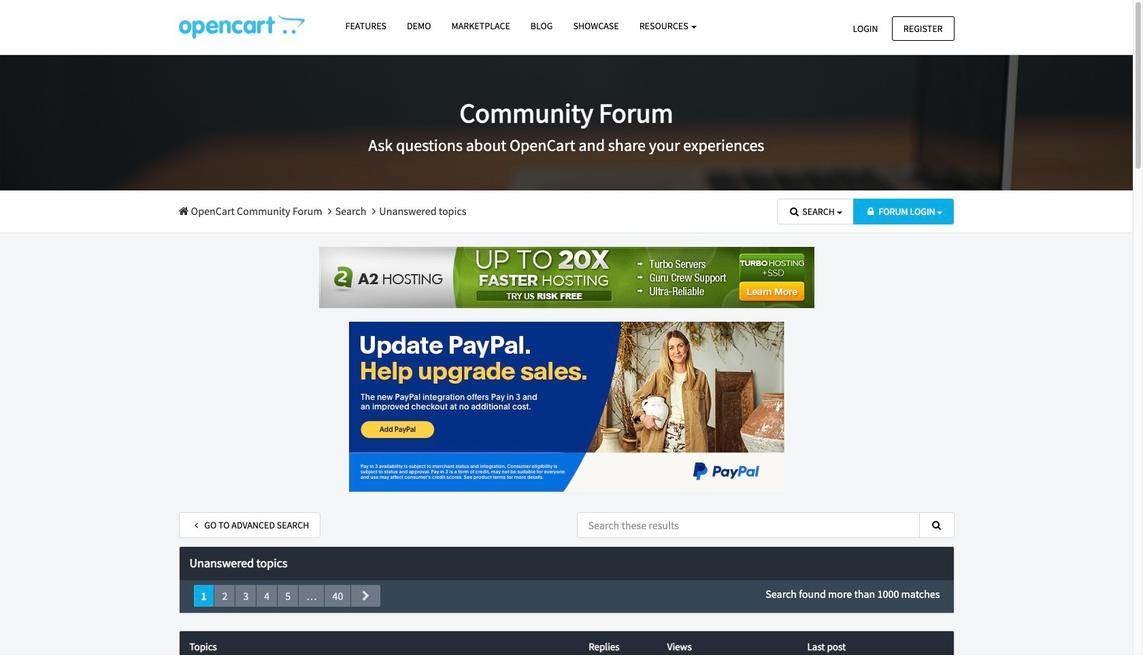 Task type: describe. For each thing, give the bounding box(es) containing it.
paypal payment gateway image
[[349, 322, 785, 492]]

search image
[[931, 521, 943, 530]]

chevron right image
[[359, 591, 373, 602]]

search image
[[789, 207, 801, 216]]

home image
[[179, 206, 189, 216]]



Task type: vqa. For each thing, say whether or not it's contained in the screenshot.
Showcase on the right top of the page
no



Task type: locate. For each thing, give the bounding box(es) containing it.
lock image
[[865, 207, 877, 216]]

None search field
[[577, 512, 955, 538]]

advanced search image
[[190, 521, 203, 530]]

a2 hosting image
[[319, 247, 815, 308]]

Search these results search field
[[577, 512, 920, 538]]



